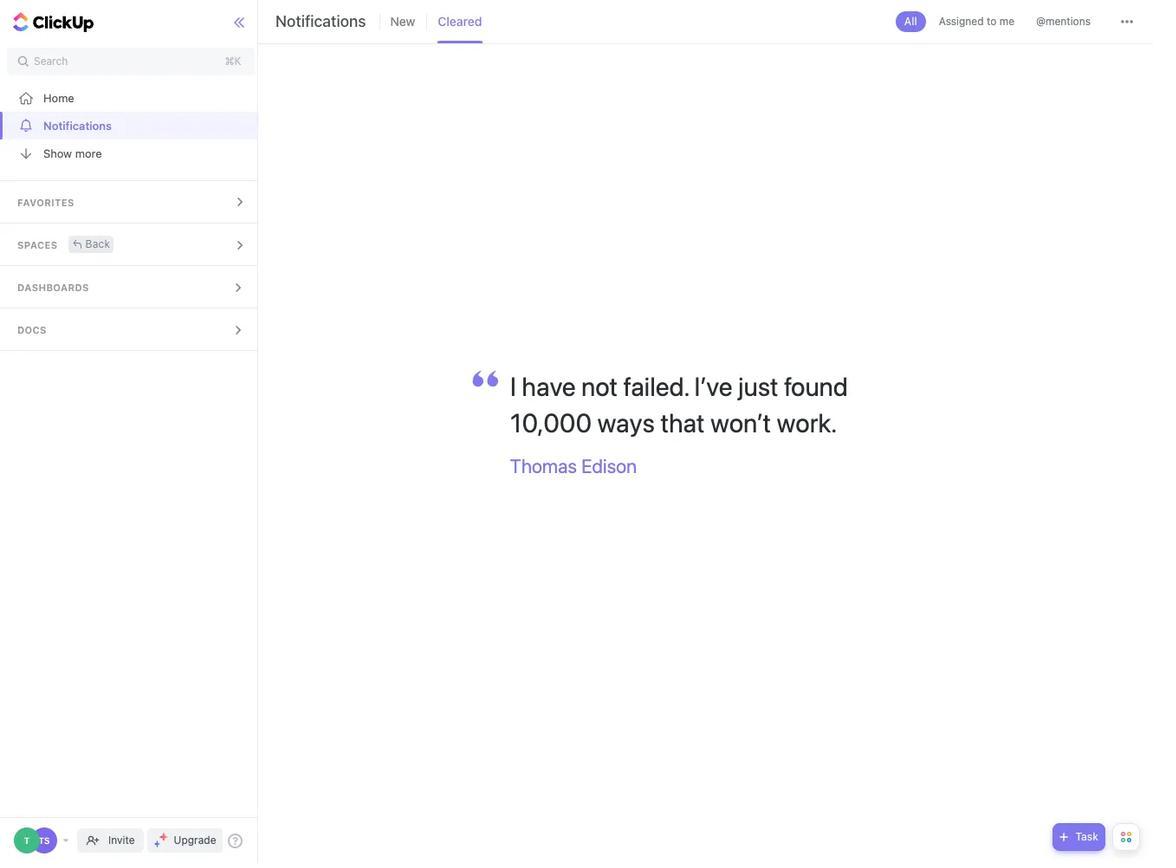 Task type: describe. For each thing, give the bounding box(es) containing it.
assigned to me
[[939, 15, 1015, 28]]

show
[[43, 146, 72, 160]]

⌘k
[[225, 55, 241, 68]]

me
[[1000, 15, 1015, 28]]

more
[[75, 146, 102, 160]]

back link
[[68, 235, 114, 253]]

favorites
[[17, 197, 74, 208]]

search
[[34, 55, 68, 68]]

home
[[43, 91, 74, 104]]

have
[[522, 371, 576, 402]]

notifications link
[[0, 112, 262, 140]]

work.
[[777, 408, 837, 438]]

i
[[510, 371, 516, 402]]

new
[[390, 14, 415, 29]]

sparkle svg 2 image
[[154, 841, 160, 847]]

spaces
[[17, 239, 58, 250]]

@mentions
[[1037, 15, 1091, 28]]

sidebar navigation
[[0, 0, 262, 863]]

won't
[[711, 408, 771, 438]]

invite
[[108, 834, 135, 847]]

assigned
[[939, 15, 984, 28]]



Task type: locate. For each thing, give the bounding box(es) containing it.
cleared
[[438, 14, 482, 29]]

to
[[987, 15, 997, 28]]

thomas
[[510, 455, 577, 478]]

1 horizontal spatial notifications
[[276, 12, 366, 30]]

back
[[85, 237, 110, 250]]

ts
[[38, 835, 50, 846]]

failed.
[[624, 371, 689, 402]]

0 vertical spatial notifications
[[276, 12, 366, 30]]

just
[[738, 371, 779, 402]]

not
[[582, 371, 618, 402]]

upgrade link
[[147, 829, 223, 853]]

all
[[905, 15, 917, 28]]

dashboards
[[17, 282, 89, 293]]

thomas edison
[[510, 455, 637, 478]]

notifications
[[276, 12, 366, 30], [43, 118, 112, 132]]

ways
[[598, 408, 655, 438]]

found
[[784, 371, 848, 402]]

home link
[[0, 84, 262, 112]]

that
[[661, 408, 705, 438]]

task
[[1076, 830, 1099, 843]]

favorites button
[[0, 181, 262, 223]]

1 vertical spatial notifications
[[43, 118, 112, 132]]

upgrade
[[174, 834, 216, 847]]

show more
[[43, 146, 102, 160]]

notifications left new
[[276, 12, 366, 30]]

i have not failed. i've just found 10,000 ways that won't work.
[[510, 371, 848, 438]]

10,000
[[510, 408, 592, 438]]

edison
[[582, 455, 637, 478]]

notifications up show more
[[43, 118, 112, 132]]

notifications inside "link"
[[43, 118, 112, 132]]

i've
[[695, 371, 733, 402]]

t
[[24, 835, 30, 846]]

sparkle svg 1 image
[[159, 833, 168, 842]]

docs
[[17, 324, 47, 335]]

0 horizontal spatial notifications
[[43, 118, 112, 132]]



Task type: vqa. For each thing, say whether or not it's contained in the screenshot.
Task 3 to do
no



